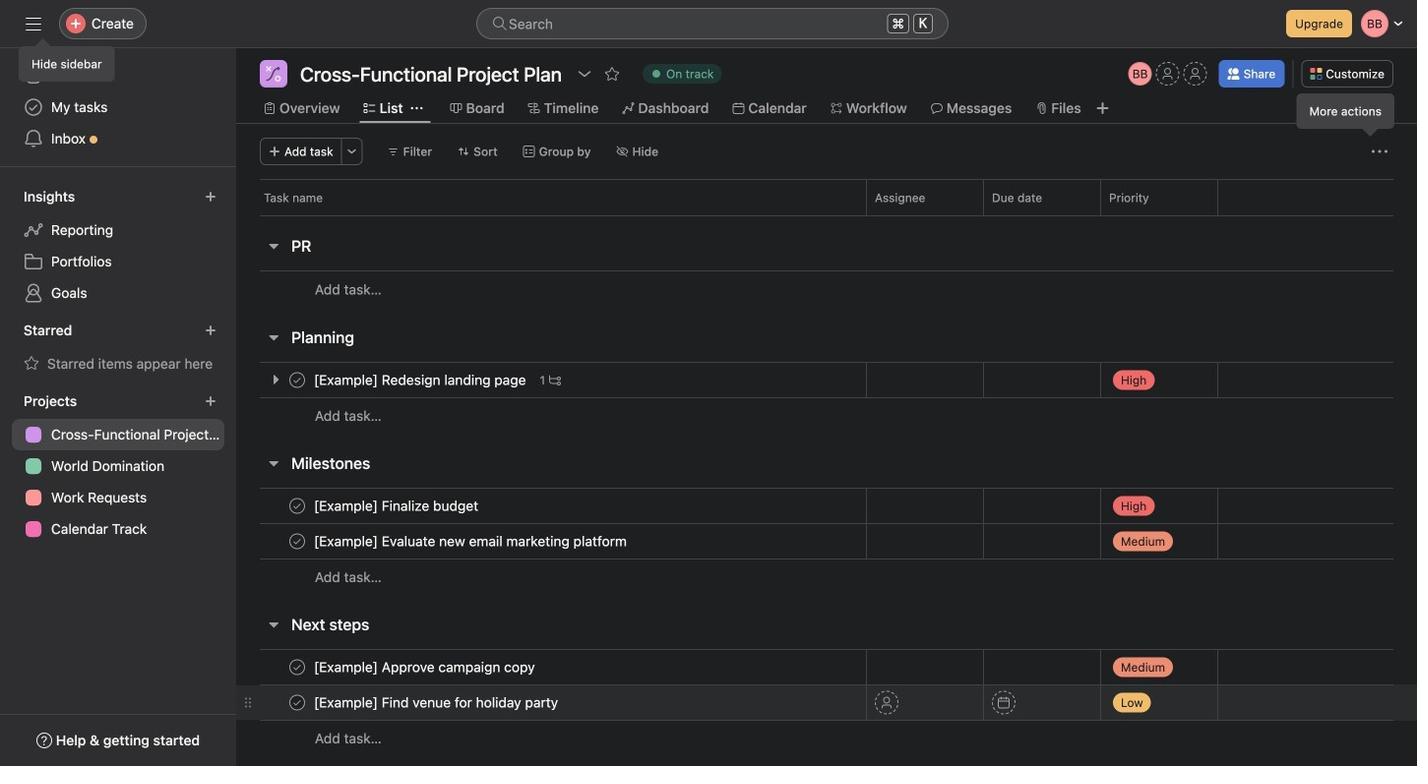 Task type: locate. For each thing, give the bounding box(es) containing it.
task name text field for mark complete option within [example] approve campaign copy cell
[[310, 658, 541, 678]]

2 collapse task list for this group image from the top
[[266, 330, 282, 346]]

2 vertical spatial mark complete image
[[286, 692, 309, 715]]

collapse task list for this group image
[[266, 238, 282, 254], [266, 330, 282, 346], [266, 456, 282, 472]]

mark complete checkbox inside [example] approve campaign copy cell
[[286, 656, 309, 680]]

mark complete checkbox inside [example] finalize budget cell
[[286, 495, 309, 518]]

line_and_symbols image
[[266, 66, 282, 82]]

1 vertical spatial collapse task list for this group image
[[266, 330, 282, 346]]

mark complete image inside [example] redesign landing page cell
[[286, 369, 309, 392]]

1 vertical spatial task name text field
[[310, 658, 541, 678]]

3 mark complete image from the top
[[286, 692, 309, 715]]

mark complete image
[[286, 369, 309, 392], [286, 495, 309, 518]]

None field
[[477, 8, 949, 39]]

2 vertical spatial collapse task list for this group image
[[266, 456, 282, 472]]

[example] evaluate new email marketing platform cell
[[236, 524, 866, 560]]

mark complete image inside the [example] evaluate new email marketing platform cell
[[286, 530, 309, 554]]

mark complete checkbox for [example] find venue for holiday party "cell"
[[286, 692, 309, 715]]

collapse task list for this group image for header planning tree grid
[[266, 330, 282, 346]]

new project or portfolio image
[[205, 396, 217, 408]]

manage project members image
[[1129, 62, 1153, 86]]

4 mark complete checkbox from the top
[[286, 692, 309, 715]]

2 mark complete image from the top
[[286, 656, 309, 680]]

1 mark complete image from the top
[[286, 369, 309, 392]]

2 mark complete checkbox from the top
[[286, 530, 309, 554]]

1 horizontal spatial tooltip
[[1298, 95, 1394, 134]]

0 vertical spatial mark complete image
[[286, 530, 309, 554]]

Task name text field
[[310, 532, 633, 552], [310, 658, 541, 678]]

task name text field for mark complete option inside [example] finalize budget cell
[[310, 497, 485, 516]]

1 vertical spatial mark complete image
[[286, 656, 309, 680]]

1 mark complete checkbox from the top
[[286, 495, 309, 518]]

1 task name text field from the top
[[310, 371, 532, 390]]

mark complete image
[[286, 530, 309, 554], [286, 656, 309, 680], [286, 692, 309, 715]]

tab actions image
[[411, 102, 423, 114]]

2 task name text field from the top
[[310, 658, 541, 678]]

0 vertical spatial mark complete image
[[286, 369, 309, 392]]

add items to starred image
[[205, 325, 217, 337]]

task name text field inside [example] find venue for holiday party "cell"
[[310, 694, 564, 713]]

1 vertical spatial task name text field
[[310, 497, 485, 516]]

more actions image
[[1373, 144, 1388, 160], [346, 146, 358, 158]]

hide sidebar image
[[26, 16, 41, 32]]

1 vertical spatial tooltip
[[1298, 95, 1394, 134]]

[example] find venue for holiday party cell
[[236, 685, 866, 722]]

0 horizontal spatial tooltip
[[20, 41, 114, 81]]

collapse task list for this group image
[[266, 617, 282, 633]]

mark complete image inside [example] finalize budget cell
[[286, 495, 309, 518]]

3 collapse task list for this group image from the top
[[266, 456, 282, 472]]

task name text field inside [example] approve campaign copy cell
[[310, 658, 541, 678]]

1 mark complete image from the top
[[286, 530, 309, 554]]

mark complete image inside [example] find venue for holiday party "cell"
[[286, 692, 309, 715]]

2 vertical spatial task name text field
[[310, 694, 564, 713]]

Mark complete checkbox
[[286, 495, 309, 518], [286, 530, 309, 554], [286, 656, 309, 680], [286, 692, 309, 715]]

1 vertical spatial mark complete image
[[286, 495, 309, 518]]

2 task name text field from the top
[[310, 497, 485, 516]]

collapse task list for this group image for header milestones tree grid
[[266, 456, 282, 472]]

3 mark complete checkbox from the top
[[286, 656, 309, 680]]

0 vertical spatial task name text field
[[310, 371, 532, 390]]

projects element
[[0, 384, 236, 549]]

mark complete image for [example] approve campaign copy cell
[[286, 656, 309, 680]]

2 mark complete image from the top
[[286, 495, 309, 518]]

mark complete checkbox inside the [example] evaluate new email marketing platform cell
[[286, 530, 309, 554]]

mark complete image inside [example] approve campaign copy cell
[[286, 656, 309, 680]]

3 task name text field from the top
[[310, 694, 564, 713]]

task name text field inside [example] finalize budget cell
[[310, 497, 485, 516]]

Task name text field
[[310, 371, 532, 390], [310, 497, 485, 516], [310, 694, 564, 713]]

expand subtask list for the task [example] redesign landing page image
[[268, 372, 284, 388]]

Mark complete checkbox
[[286, 369, 309, 392]]

None text field
[[295, 60, 567, 88]]

mark complete checkbox inside [example] find venue for holiday party "cell"
[[286, 692, 309, 715]]

1 task name text field from the top
[[310, 532, 633, 552]]

mark complete image for the [example] evaluate new email marketing platform cell
[[286, 530, 309, 554]]

[example] approve campaign copy cell
[[236, 650, 866, 686]]

task name text field inside the [example] evaluate new email marketing platform cell
[[310, 532, 633, 552]]

0 vertical spatial task name text field
[[310, 532, 633, 552]]

1 horizontal spatial more actions image
[[1373, 144, 1388, 160]]

tooltip
[[20, 41, 114, 81], [1298, 95, 1394, 134]]

0 vertical spatial collapse task list for this group image
[[266, 238, 282, 254]]

row
[[236, 179, 1418, 216], [260, 215, 1394, 217], [236, 271, 1418, 308], [236, 362, 1418, 399], [236, 398, 1418, 434], [236, 488, 1418, 525], [236, 524, 1418, 560], [236, 559, 1418, 596], [236, 650, 1418, 686], [236, 685, 1418, 722], [236, 721, 1418, 757]]



Task type: describe. For each thing, give the bounding box(es) containing it.
1 collapse task list for this group image from the top
[[266, 238, 282, 254]]

1 subtask image
[[549, 375, 561, 386]]

task name text field for mark complete option in the the [example] evaluate new email marketing platform cell
[[310, 532, 633, 552]]

[example] redesign landing page cell
[[236, 362, 866, 399]]

mark complete image for [example] find venue for holiday party "cell"
[[286, 692, 309, 715]]

task name text field inside [example] redesign landing page cell
[[310, 371, 532, 390]]

new insights image
[[205, 191, 217, 203]]

global element
[[0, 48, 236, 166]]

header milestones tree grid
[[236, 488, 1418, 596]]

add tab image
[[1096, 100, 1111, 116]]

[example] finalize budget cell
[[236, 488, 866, 525]]

mark complete checkbox for the [example] evaluate new email marketing platform cell
[[286, 530, 309, 554]]

mark complete checkbox for [example] approve campaign copy cell
[[286, 656, 309, 680]]

show options image
[[577, 66, 593, 82]]

header planning tree grid
[[236, 362, 1418, 434]]

task name text field for mark complete option inside [example] find venue for holiday party "cell"
[[310, 694, 564, 713]]

0 horizontal spatial more actions image
[[346, 146, 358, 158]]

starred element
[[0, 313, 236, 384]]

0 vertical spatial tooltip
[[20, 41, 114, 81]]

mark complete checkbox for [example] finalize budget cell
[[286, 495, 309, 518]]

Search tasks, projects, and more text field
[[477, 8, 949, 39]]

header next steps tree grid
[[236, 650, 1418, 757]]

insights element
[[0, 179, 236, 313]]

add to starred image
[[605, 66, 620, 82]]



Task type: vqa. For each thing, say whether or not it's contained in the screenshot.
[Example] Redesign landing page cell
yes



